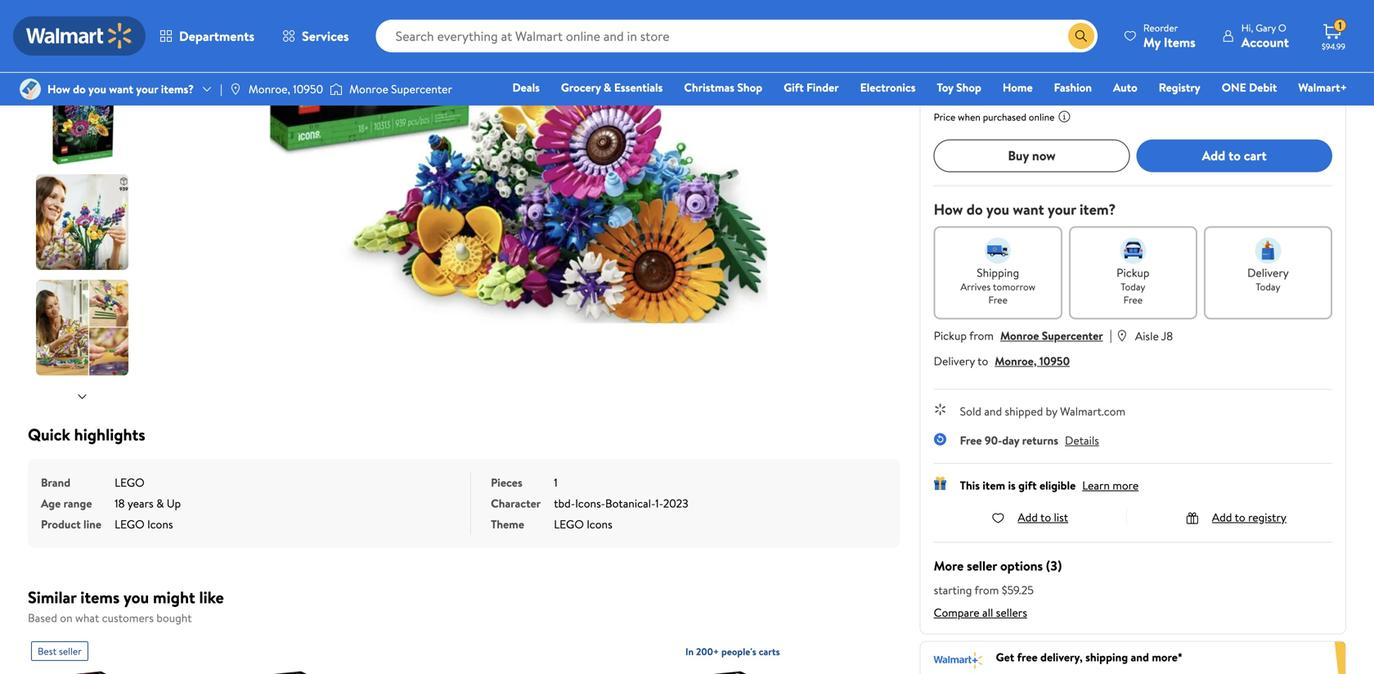 Task type: vqa. For each thing, say whether or not it's contained in the screenshot.
early!
no



Task type: locate. For each thing, give the bounding box(es) containing it.
1
[[1339, 19, 1342, 32], [554, 474, 558, 490]]

 image
[[20, 79, 41, 100], [330, 81, 343, 97], [229, 83, 242, 96]]

1 vertical spatial how
[[934, 199, 963, 219]]

1 horizontal spatial delivery
[[1248, 264, 1289, 280]]

add for add to cart
[[1202, 146, 1226, 164]]

lego icons for icons-
[[554, 516, 613, 532]]

shipping
[[1086, 649, 1128, 665]]

from up delivery to monroe, 10950
[[969, 327, 994, 343]]

from up all
[[975, 582, 999, 598]]

purchased
[[983, 110, 1027, 124]]

auto
[[1113, 79, 1138, 95]]

pickup down intent image for pickup
[[1117, 264, 1150, 280]]

free left 90- on the bottom of the page
[[960, 432, 982, 448]]

1 vertical spatial your
[[1048, 199, 1076, 219]]

1 horizontal spatial lego icons
[[554, 516, 613, 532]]

pickup inside pickup from monroe supercenter |
[[934, 327, 967, 343]]

lego icons down icons-
[[554, 516, 613, 532]]

delivery up sold
[[934, 353, 975, 369]]

2023
[[663, 495, 688, 511]]

2 icons from the left
[[587, 516, 613, 532]]

0 horizontal spatial |
[[220, 81, 222, 97]]

to down pickup from monroe supercenter |
[[978, 353, 988, 369]]

in 200+ people's carts
[[686, 645, 780, 659]]

0 vertical spatial and
[[984, 403, 1002, 419]]

walmart+
[[1299, 79, 1347, 95]]

in
[[686, 645, 694, 659]]

0 horizontal spatial how
[[47, 81, 70, 97]]

lego up 18 on the bottom
[[115, 474, 145, 490]]

pickup for pickup today free
[[1117, 264, 1150, 280]]

2 horizontal spatial you
[[987, 199, 1010, 219]]

1 horizontal spatial |
[[1110, 326, 1112, 344]]

0 horizontal spatial pickup
[[934, 327, 967, 343]]

0 horizontal spatial shop
[[737, 79, 763, 95]]

1 inside 1 character
[[554, 474, 558, 490]]

1 for 1
[[1339, 19, 1342, 32]]

0 vertical spatial your
[[136, 81, 158, 97]]

arrives
[[961, 280, 991, 293]]

more seller options (3) starting from $59.25 compare all sellers
[[934, 556, 1062, 620]]

monroe inside pickup from monroe supercenter |
[[1000, 327, 1039, 343]]

1 product group from the left
[[31, 635, 213, 674]]

2 lego icons from the left
[[554, 516, 613, 532]]

0 vertical spatial &
[[604, 79, 612, 95]]

2 today from the left
[[1256, 280, 1281, 293]]

2 product group from the left
[[686, 635, 868, 674]]

free down the shipping
[[989, 293, 1008, 307]]

learn more button
[[1083, 477, 1139, 493]]

pickup down arrives
[[934, 327, 967, 343]]

your left item?
[[1048, 199, 1076, 219]]

0 horizontal spatial product group
[[31, 635, 213, 674]]

lego age range
[[41, 474, 145, 511]]

add inside add to cart button
[[1202, 146, 1226, 164]]

0 horizontal spatial supercenter
[[391, 81, 452, 97]]

deals
[[512, 79, 540, 95]]

free up aisle
[[1124, 293, 1143, 307]]

 image left "monroe, 10950"
[[229, 83, 242, 96]]

0 vertical spatial supercenter
[[391, 81, 452, 97]]

lego icons succulents artificial plant set for adults, home décor flower bouquet kit, makes a great birthday, anniversary, and housewarming gift, 10309 image
[[31, 668, 183, 674]]

0 horizontal spatial free
[[960, 432, 982, 448]]

services
[[302, 27, 349, 45]]

& right grocery
[[604, 79, 612, 95]]

lego icons flower bouquet building decoration set - artificial flowers with roses, decorative home accessories, gift for him and her, botanical collection and table art for adults, 10280 image
[[249, 668, 401, 674]]

character
[[491, 495, 541, 511]]

0 horizontal spatial &
[[156, 495, 164, 511]]

reorder my items
[[1144, 21, 1196, 51]]

icons down icons-
[[587, 516, 613, 532]]

to for monroe,
[[978, 353, 988, 369]]

want
[[109, 81, 133, 97], [1013, 199, 1044, 219]]

1 vertical spatial supercenter
[[1042, 327, 1103, 343]]

0 horizontal spatial icons
[[147, 516, 173, 532]]

0 horizontal spatial delivery
[[934, 353, 975, 369]]

0 horizontal spatial you
[[88, 81, 106, 97]]

2 horizontal spatial  image
[[330, 81, 343, 97]]

1 horizontal spatial seller
[[967, 556, 997, 574]]

1 vertical spatial 1
[[554, 474, 558, 490]]

you
[[88, 81, 106, 97], [987, 199, 1010, 219], [124, 586, 149, 609]]

(3)
[[1046, 556, 1062, 574]]

range
[[63, 495, 92, 511]]

1 horizontal spatial and
[[1131, 649, 1149, 665]]

0 vertical spatial seller
[[967, 556, 997, 574]]

0 vertical spatial 10950
[[293, 81, 323, 97]]

to for list
[[1041, 509, 1051, 525]]

you up intent image for shipping
[[987, 199, 1010, 219]]

compare
[[934, 604, 980, 620]]

0 horizontal spatial monroe
[[349, 81, 388, 97]]

1 horizontal spatial want
[[1013, 199, 1044, 219]]

seller for best
[[59, 644, 82, 658]]

to inside add to cart button
[[1229, 146, 1241, 164]]

debit
[[1249, 79, 1277, 95]]

1 horizontal spatial free
[[989, 293, 1008, 307]]

1 vertical spatial from
[[975, 582, 999, 598]]

seller right 'best'
[[59, 644, 82, 658]]

item
[[983, 477, 1005, 493]]

seller right more
[[967, 556, 997, 574]]

and
[[984, 403, 1002, 419], [1131, 649, 1149, 665]]

product group containing in 200+ people's carts
[[686, 635, 868, 674]]

from
[[969, 327, 994, 343], [975, 582, 999, 598]]

quick highlights
[[28, 423, 145, 446]]

$47.99
[[985, 53, 1049, 85]]

add left cart
[[1202, 146, 1226, 164]]

walmart plus image
[[934, 649, 983, 669]]

customers
[[102, 610, 154, 626]]

on
[[60, 610, 73, 626]]

do down walmart image
[[73, 81, 86, 97]]

intent image for shipping image
[[985, 237, 1011, 264]]

brand
[[41, 474, 70, 490]]

1 horizontal spatial do
[[967, 199, 983, 219]]

0 vertical spatial you
[[88, 81, 106, 97]]

today inside pickup today free
[[1121, 280, 1146, 293]]

0 vertical spatial do
[[73, 81, 86, 97]]

 image for how do you want your items?
[[20, 79, 41, 100]]

registry
[[1159, 79, 1201, 95]]

0 vertical spatial 1
[[1339, 19, 1342, 32]]

delivery to monroe, 10950
[[934, 353, 1070, 369]]

want down buy now button
[[1013, 199, 1044, 219]]

0 horizontal spatial today
[[1121, 280, 1146, 293]]

1 horizontal spatial 10950
[[1040, 353, 1070, 369]]

grocery & essentials
[[561, 79, 663, 95]]

1 vertical spatial seller
[[59, 644, 82, 658]]

home link
[[996, 79, 1040, 96]]

delivery,
[[1041, 649, 1083, 665]]

lego for lego age range
[[115, 516, 145, 532]]

monroe up monroe, 10950 button
[[1000, 327, 1039, 343]]

do for how do you want your item?
[[967, 199, 983, 219]]

do up the shipping
[[967, 199, 983, 219]]

1 horizontal spatial today
[[1256, 280, 1281, 293]]

your left items?
[[136, 81, 158, 97]]

from inside pickup from monroe supercenter |
[[969, 327, 994, 343]]

product
[[41, 516, 81, 532]]

gift finder link
[[776, 79, 846, 96]]

1 up tbd-
[[554, 474, 558, 490]]

monroe, down pickup from monroe supercenter |
[[995, 353, 1037, 369]]

1 horizontal spatial your
[[1048, 199, 1076, 219]]

botanical-
[[605, 495, 655, 511]]

to left list
[[1041, 509, 1051, 525]]

add for add to registry
[[1212, 509, 1232, 525]]

Walmart Site-Wide search field
[[376, 20, 1098, 52]]

0 horizontal spatial and
[[984, 403, 1002, 419]]

shop for toy shop
[[956, 79, 982, 95]]

sold
[[960, 403, 982, 419]]

| left aisle
[[1110, 326, 1112, 344]]

lego icons wildflower bouquet set - artificial flowers, adult botanical collection, unique home décor piece, makes a great christmas  gift for women, men and teens, 10313 image
[[257, 0, 780, 340]]

1 vertical spatial you
[[987, 199, 1010, 219]]

add down 'gift'
[[1018, 509, 1038, 525]]

lego icons down "years"
[[115, 516, 173, 532]]

icons down up at the left bottom
[[147, 516, 173, 532]]

1 up $94.99
[[1339, 19, 1342, 32]]

today down 'intent image for delivery'
[[1256, 280, 1281, 293]]

shop inside "link"
[[956, 79, 982, 95]]

seller inside more seller options (3) starting from $59.25 compare all sellers
[[967, 556, 997, 574]]

free inside shipping arrives tomorrow free
[[989, 293, 1008, 307]]

& left up at the left bottom
[[156, 495, 164, 511]]

lego down 18 on the bottom
[[115, 516, 145, 532]]

intent image for delivery image
[[1255, 237, 1281, 264]]

walmart+ link
[[1291, 79, 1355, 96]]

0 vertical spatial delivery
[[1248, 264, 1289, 280]]

0 horizontal spatial seller
[[59, 644, 82, 658]]

today for pickup
[[1121, 280, 1146, 293]]

0 vertical spatial pickup
[[1117, 264, 1150, 280]]

1 vertical spatial do
[[967, 199, 983, 219]]

0 horizontal spatial want
[[109, 81, 133, 97]]

1 vertical spatial monroe,
[[995, 353, 1037, 369]]

your for items?
[[136, 81, 158, 97]]

1 vertical spatial monroe
[[1000, 327, 1039, 343]]

item?
[[1080, 199, 1116, 219]]

grocery & essentials link
[[554, 79, 670, 96]]

shop for christmas shop
[[737, 79, 763, 95]]

1 horizontal spatial &
[[604, 79, 612, 95]]

to left the registry
[[1235, 509, 1246, 525]]

|
[[220, 81, 222, 97], [1110, 326, 1112, 344]]

monroe down services popup button
[[349, 81, 388, 97]]

0 vertical spatial how
[[47, 81, 70, 97]]

1 horizontal spatial how
[[934, 199, 963, 219]]

you for how do you want your item?
[[987, 199, 1010, 219]]

product group containing best seller
[[31, 635, 213, 674]]

how do you want your item?
[[934, 199, 1116, 219]]

0 vertical spatial monroe
[[349, 81, 388, 97]]

now
[[1032, 146, 1056, 164]]

add
[[1202, 146, 1226, 164], [1018, 509, 1038, 525], [1212, 509, 1232, 525]]

2 horizontal spatial free
[[1124, 293, 1143, 307]]

quick
[[28, 423, 70, 446]]

lego inside lego age range
[[115, 474, 145, 490]]

0 horizontal spatial do
[[73, 81, 86, 97]]

1 horizontal spatial 1
[[1339, 19, 1342, 32]]

buy now button
[[934, 139, 1130, 172]]

1 icons from the left
[[147, 516, 173, 532]]

1 horizontal spatial  image
[[229, 83, 242, 96]]

my
[[1144, 33, 1161, 51]]

you up 'customers'
[[124, 586, 149, 609]]

product group
[[31, 635, 213, 674], [686, 635, 868, 674]]

$59.99
[[1056, 65, 1088, 81]]

and left 'more*' on the bottom right
[[1131, 649, 1149, 665]]

do
[[73, 81, 86, 97], [967, 199, 983, 219]]

1 horizontal spatial product group
[[686, 635, 868, 674]]

1 horizontal spatial you
[[124, 586, 149, 609]]

0 horizontal spatial  image
[[20, 79, 41, 100]]

monroe, down services popup button
[[249, 81, 290, 97]]

learn more about strikethrough prices image
[[1091, 66, 1104, 80]]

seller
[[967, 556, 997, 574], [59, 644, 82, 658]]

1 horizontal spatial shop
[[956, 79, 982, 95]]

lego icons wildflower bouquet set - artificial flowers, adult botanical collection, unique home décor piece, makes a great christmas  gift for women, men and teens, 10313 - image 4 of 8 image
[[36, 174, 132, 270]]

0 horizontal spatial your
[[136, 81, 158, 97]]

you down walmart image
[[88, 81, 106, 97]]

1 lego icons from the left
[[115, 516, 173, 532]]

want left items?
[[109, 81, 133, 97]]

details
[[1065, 432, 1099, 448]]

walmart image
[[26, 23, 133, 49]]

years
[[127, 495, 154, 511]]

0 horizontal spatial lego icons
[[115, 516, 173, 532]]

account
[[1242, 33, 1289, 51]]

1 vertical spatial want
[[1013, 199, 1044, 219]]

1 vertical spatial and
[[1131, 649, 1149, 665]]

lego down tbd-
[[554, 516, 584, 532]]

1 vertical spatial &
[[156, 495, 164, 511]]

get
[[996, 649, 1015, 665]]

Search search field
[[376, 20, 1098, 52]]

1 horizontal spatial icons
[[587, 516, 613, 532]]

$12.00
[[986, 87, 1023, 105]]

0 vertical spatial from
[[969, 327, 994, 343]]

1 horizontal spatial pickup
[[1117, 264, 1150, 280]]

christmas shop
[[684, 79, 763, 95]]

0 horizontal spatial 1
[[554, 474, 558, 490]]

gift finder
[[784, 79, 839, 95]]

0 vertical spatial monroe,
[[249, 81, 290, 97]]

today for delivery
[[1256, 280, 1281, 293]]

today down intent image for pickup
[[1121, 280, 1146, 293]]

buy
[[1008, 146, 1029, 164]]

monroe
[[349, 81, 388, 97], [1000, 327, 1039, 343]]

to left cart
[[1229, 146, 1241, 164]]

toy shop link
[[930, 79, 989, 96]]

0 vertical spatial want
[[109, 81, 133, 97]]

1 today from the left
[[1121, 280, 1146, 293]]

1 horizontal spatial supercenter
[[1042, 327, 1103, 343]]

10950 down services popup button
[[293, 81, 323, 97]]

you inside similar items you might like based on what customers bought
[[124, 586, 149, 609]]

today inside delivery today
[[1256, 280, 1281, 293]]

 image down walmart image
[[20, 79, 41, 100]]

add to cart
[[1202, 146, 1267, 164]]

to for registry
[[1235, 509, 1246, 525]]

| right items?
[[220, 81, 222, 97]]

how
[[47, 81, 70, 97], [934, 199, 963, 219]]

might
[[153, 586, 195, 609]]

delivery down 'intent image for delivery'
[[1248, 264, 1289, 280]]

2 vertical spatial you
[[124, 586, 149, 609]]

your
[[136, 81, 158, 97], [1048, 199, 1076, 219]]

2 shop from the left
[[956, 79, 982, 95]]

carts
[[759, 645, 780, 659]]

like
[[199, 586, 224, 609]]

1 shop from the left
[[737, 79, 763, 95]]

1 vertical spatial pickup
[[934, 327, 967, 343]]

toy
[[937, 79, 954, 95]]

aisle j8
[[1135, 328, 1173, 344]]

free inside pickup today free
[[1124, 293, 1143, 307]]

10950 down monroe supercenter button
[[1040, 353, 1070, 369]]

1 vertical spatial 10950
[[1040, 353, 1070, 369]]

add left the registry
[[1212, 509, 1232, 525]]

1 character
[[491, 474, 558, 511]]

0 vertical spatial |
[[220, 81, 222, 97]]

1 vertical spatial delivery
[[934, 353, 975, 369]]

shipping arrives tomorrow free
[[961, 264, 1036, 307]]

pickup from monroe supercenter |
[[934, 326, 1112, 344]]

1 horizontal spatial monroe
[[1000, 327, 1039, 343]]

and right sold
[[984, 403, 1002, 419]]

people's
[[721, 645, 757, 659]]

gift
[[1019, 477, 1037, 493]]

icons for &
[[147, 516, 173, 532]]

when
[[958, 110, 981, 124]]

 image right "monroe, 10950"
[[330, 81, 343, 97]]



Task type: describe. For each thing, give the bounding box(es) containing it.
add to registry
[[1212, 509, 1287, 525]]

monroe, 10950 button
[[995, 353, 1070, 369]]

essentials
[[614, 79, 663, 95]]

monroe supercenter button
[[1000, 327, 1103, 343]]

do for how do you want your items?
[[73, 81, 86, 97]]

options
[[1000, 556, 1043, 574]]

grocery
[[561, 79, 601, 95]]

how for how do you want your items?
[[47, 81, 70, 97]]

next media item image
[[798, 58, 818, 77]]

lego icons wildflower bouquet set - artificial flowers, adult botanical collection, unique home décor piece, makes a great christmas  gift for women, men and teens, 10313 - image 2 of 8 image
[[36, 0, 132, 59]]

returns
[[1022, 432, 1059, 448]]

& inside 18 years & up product line
[[156, 495, 164, 511]]

$59.25
[[1002, 582, 1034, 598]]

how for how do you want your item?
[[934, 199, 963, 219]]

similar
[[28, 586, 76, 609]]

add to cart button
[[1137, 139, 1333, 172]]

to for cart
[[1229, 146, 1241, 164]]

up
[[167, 495, 181, 511]]

best
[[38, 644, 57, 658]]

from inside more seller options (3) starting from $59.25 compare all sellers
[[975, 582, 999, 598]]

price when purchased online
[[934, 110, 1055, 124]]

aisle
[[1135, 328, 1159, 344]]

lego icons wildflower bouquet set - artificial flowers, adult botanical collection, unique home décor piece, makes a great christmas  gift for women, men and teens, 10313 - image 3 of 8 image
[[36, 69, 132, 164]]

now
[[934, 53, 980, 85]]

gary
[[1256, 21, 1276, 35]]

your for item?
[[1048, 199, 1076, 219]]

sellers
[[996, 604, 1027, 620]]

200+
[[696, 645, 719, 659]]

18
[[115, 495, 125, 511]]

shipped
[[1005, 403, 1043, 419]]

is
[[1008, 477, 1016, 493]]

90-
[[985, 432, 1002, 448]]

pickup today free
[[1117, 264, 1150, 307]]

intent image for pickup image
[[1120, 237, 1146, 264]]

this item is gift eligible learn more
[[960, 477, 1139, 493]]

electronics link
[[853, 79, 923, 96]]

departments button
[[146, 16, 268, 56]]

more*
[[1152, 649, 1183, 665]]

save
[[958, 88, 979, 104]]

by
[[1046, 403, 1058, 419]]

lego icons wildflower bouquet set - artificial flowers, adult botanical collection, unique home décor piece, makes a great christmas  gift for women, men and teens, 10313 - image 5 of 8 image
[[36, 280, 132, 375]]

tomorrow
[[993, 280, 1036, 293]]

delivery today
[[1248, 264, 1289, 293]]

toy shop
[[937, 79, 982, 95]]

1 vertical spatial |
[[1110, 326, 1112, 344]]

christmas
[[684, 79, 735, 95]]

shipping
[[977, 264, 1019, 280]]

registry link
[[1152, 79, 1208, 96]]

lego icons orchid artificial plant, building set with flowers, home décor accessory for adults, botanical collection, anniversary gift for her and him, 10311 image
[[686, 668, 838, 674]]

buy now
[[1008, 146, 1056, 164]]

gifting made easy image
[[934, 477, 947, 490]]

one debit link
[[1215, 79, 1285, 96]]

this
[[960, 477, 980, 493]]

add for add to list
[[1018, 509, 1038, 525]]

theme
[[491, 516, 524, 532]]

add to registry button
[[1186, 509, 1287, 525]]

supercenter inside pickup from monroe supercenter |
[[1042, 327, 1103, 343]]

items
[[1164, 33, 1196, 51]]

delivery for today
[[1248, 264, 1289, 280]]

next image image
[[76, 390, 89, 403]]

want for item?
[[1013, 199, 1044, 219]]

o
[[1279, 21, 1287, 35]]

you for similar items you might like based on what customers bought
[[124, 586, 149, 609]]

registry
[[1248, 509, 1287, 525]]

monroe supercenter
[[349, 81, 452, 97]]

sold and shipped by walmart.com
[[960, 403, 1126, 419]]

you save $12.00
[[937, 87, 1023, 105]]

services button
[[268, 16, 363, 56]]

0 horizontal spatial monroe,
[[249, 81, 290, 97]]

you
[[937, 88, 955, 104]]

monroe, 10950
[[249, 81, 323, 97]]

pickup for pickup from monroe supercenter |
[[934, 327, 967, 343]]

$94.99
[[1322, 41, 1346, 52]]

delivery for to
[[934, 353, 975, 369]]

18 years & up product line
[[41, 495, 181, 532]]

highlights
[[74, 423, 145, 446]]

departments
[[179, 27, 254, 45]]

eligible
[[1040, 477, 1076, 493]]

legal information image
[[1058, 110, 1071, 123]]

get free delivery, shipping and more*
[[996, 649, 1183, 665]]

0 horizontal spatial 10950
[[293, 81, 323, 97]]

seller for more
[[967, 556, 997, 574]]

free
[[1017, 649, 1038, 665]]

tbd-icons-botanical-1-2023 theme
[[491, 495, 688, 532]]

1-
[[655, 495, 663, 511]]

price
[[934, 110, 956, 124]]

hi,
[[1242, 21, 1254, 35]]

free 90-day returns details
[[960, 432, 1099, 448]]

items?
[[161, 81, 194, 97]]

lego for 1 character
[[554, 516, 584, 532]]

 image for monroe, 10950
[[229, 83, 242, 96]]

how do you want your items?
[[47, 81, 194, 97]]

items
[[80, 586, 120, 609]]

add to list button
[[992, 509, 1068, 525]]

one debit
[[1222, 79, 1277, 95]]

gift
[[784, 79, 804, 95]]

one
[[1222, 79, 1247, 95]]

all
[[982, 604, 993, 620]]

 image for monroe supercenter
[[330, 81, 343, 97]]

you for how do you want your items?
[[88, 81, 106, 97]]

search icon image
[[1075, 29, 1088, 43]]

1 for 1 character
[[554, 474, 558, 490]]

want for items?
[[109, 81, 133, 97]]

lego icons for years
[[115, 516, 173, 532]]

electronics
[[860, 79, 916, 95]]

1 horizontal spatial monroe,
[[995, 353, 1037, 369]]

learn
[[1083, 477, 1110, 493]]

tbd-
[[554, 495, 575, 511]]

lego icons dried flower centerpiece, botanical collection crafts set for adults, artificial flowers, table or wall decoration, home décor, anniversary gift, 10314 image
[[467, 668, 620, 674]]

icons for botanical-
[[587, 516, 613, 532]]

cart
[[1244, 146, 1267, 164]]

age
[[41, 495, 61, 511]]



